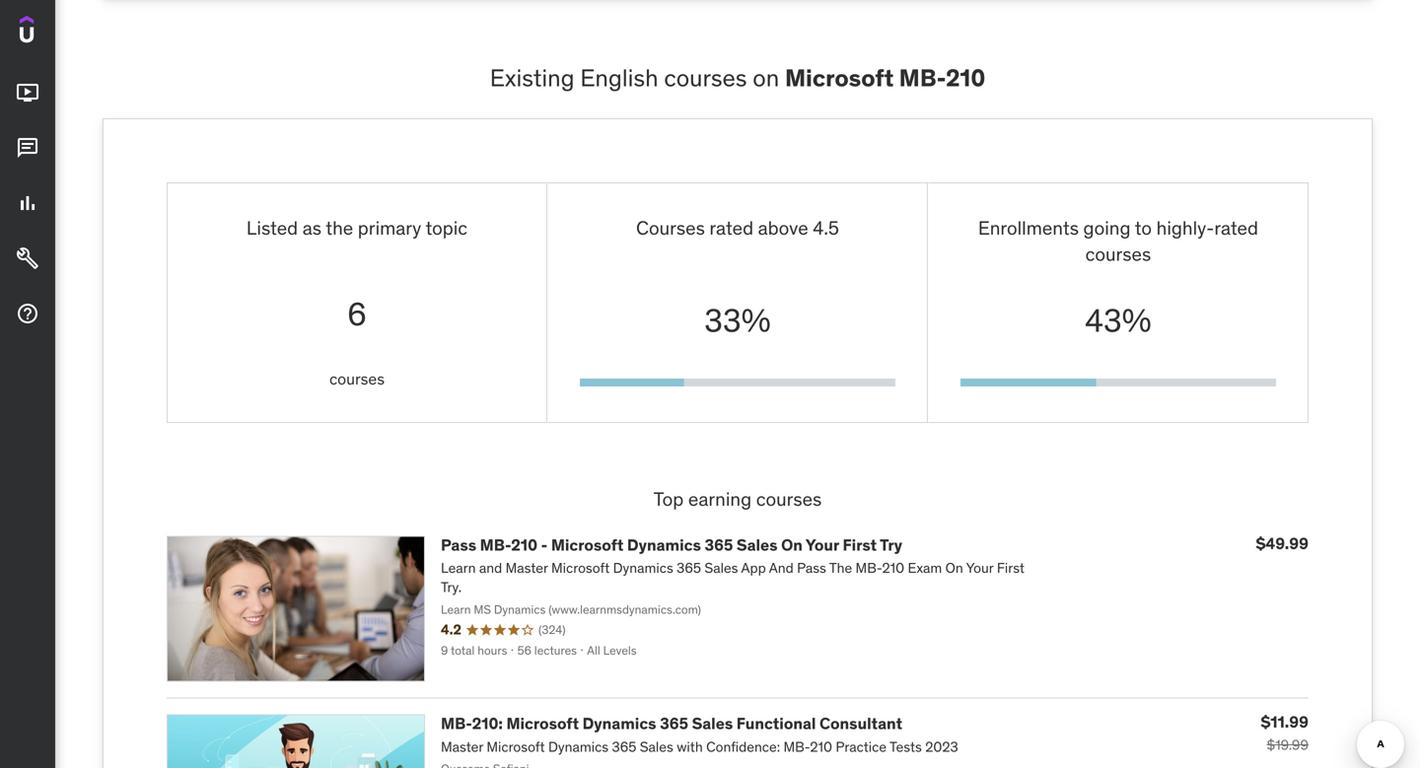 Task type: locate. For each thing, give the bounding box(es) containing it.
2 learn from the top
[[441, 602, 471, 617]]

2 medium image from the top
[[16, 192, 39, 215]]

2 medium image from the top
[[16, 302, 39, 326]]

courses inside enrollments going to highly-rated courses
[[1086, 242, 1152, 266]]

1 horizontal spatial pass
[[797, 560, 827, 577]]

1 horizontal spatial on
[[946, 560, 964, 577]]

$19.99
[[1267, 737, 1309, 754]]

highly-
[[1157, 216, 1215, 240]]

0 vertical spatial master
[[506, 560, 548, 577]]

earning
[[689, 487, 752, 511]]

your
[[806, 535, 840, 555], [966, 560, 994, 577]]

courses
[[636, 216, 705, 240]]

learn
[[441, 560, 476, 577], [441, 602, 471, 617]]

dynamics down levels
[[583, 714, 657, 734]]

1 vertical spatial master
[[441, 738, 483, 756]]

sales down mb-210: microsoft dynamics 365 sales functional consultant link at the bottom of page
[[640, 738, 674, 756]]

43% image
[[961, 379, 1097, 387]]

365
[[705, 535, 733, 555], [677, 560, 701, 577], [660, 714, 689, 734], [612, 738, 637, 756]]

your up the the
[[806, 535, 840, 555]]

mb-
[[899, 63, 946, 92], [480, 535, 511, 555], [856, 560, 883, 577], [441, 714, 472, 734], [784, 738, 810, 756]]

1 medium image from the top
[[16, 81, 39, 105]]

enrollments going to highly-rated courses
[[979, 216, 1259, 266]]

1 vertical spatial on
[[946, 560, 964, 577]]

sales up the with
[[692, 714, 733, 734]]

to
[[1135, 216, 1152, 240]]

365 down mb-210: microsoft dynamics 365 sales functional consultant link at the bottom of page
[[612, 738, 637, 756]]

0 vertical spatial your
[[806, 535, 840, 555]]

master down -
[[506, 560, 548, 577]]

going
[[1084, 216, 1131, 240]]

dynamics
[[627, 535, 701, 555], [613, 560, 674, 577], [494, 602, 546, 617], [583, 714, 657, 734], [549, 738, 609, 756]]

master inside pass mb-210 - microsoft dynamics 365 sales on your first try learn and master microsoft dynamics 365 sales app and pass the mb-210 exam on your first try. learn ms dynamics (www.learnmsdynamics.com)
[[506, 560, 548, 577]]

210
[[946, 63, 986, 92], [511, 535, 538, 555], [882, 560, 905, 577], [810, 738, 833, 756]]

dynamics down the "top" on the left
[[627, 535, 701, 555]]

first right exam
[[997, 560, 1025, 577]]

2 rated from the left
[[1215, 216, 1259, 240]]

1 vertical spatial medium image
[[16, 192, 39, 215]]

on up and
[[782, 535, 803, 555]]

0 horizontal spatial first
[[843, 535, 877, 555]]

microsoft
[[785, 63, 894, 92], [551, 535, 624, 555], [552, 560, 610, 577], [507, 714, 579, 734], [487, 738, 545, 756]]

first
[[843, 535, 877, 555], [997, 560, 1025, 577]]

1 vertical spatial pass
[[797, 560, 827, 577]]

rated inside enrollments going to highly-rated courses
[[1215, 216, 1259, 240]]

rated left above
[[710, 216, 754, 240]]

and
[[769, 560, 794, 577]]

210 inside mb-210: microsoft dynamics 365 sales functional consultant master microsoft dynamics 365 sales with confidence: mb-210 practice tests 2023
[[810, 738, 833, 756]]

0 horizontal spatial pass
[[441, 535, 477, 555]]

43%
[[1086, 301, 1152, 340]]

1 horizontal spatial your
[[966, 560, 994, 577]]

33%
[[705, 301, 771, 340]]

rated right to
[[1215, 216, 1259, 240]]

existing english courses on microsoft mb-210
[[490, 63, 986, 92]]

(www.learnmsdynamics.com)
[[549, 602, 701, 617]]

courses down going
[[1086, 242, 1152, 266]]

0 vertical spatial medium image
[[16, 81, 39, 105]]

top
[[654, 487, 684, 511]]

1 vertical spatial medium image
[[16, 302, 39, 326]]

listed as the primary topic
[[247, 216, 468, 240]]

master
[[506, 560, 548, 577], [441, 738, 483, 756]]

0 vertical spatial learn
[[441, 560, 476, 577]]

pass
[[441, 535, 477, 555], [797, 560, 827, 577]]

365 down pass mb-210 - microsoft dynamics 365 sales on your first try link
[[677, 560, 701, 577]]

the
[[830, 560, 853, 577]]

ms
[[474, 602, 491, 617]]

sales
[[737, 535, 778, 555], [705, 560, 738, 577], [692, 714, 733, 734], [640, 738, 674, 756]]

hours
[[478, 643, 508, 658]]

microsoft right on
[[785, 63, 894, 92]]

6
[[348, 295, 367, 334]]

with
[[677, 738, 703, 756]]

1 horizontal spatial rated
[[1215, 216, 1259, 240]]

1 horizontal spatial first
[[997, 560, 1025, 577]]

learn up try.
[[441, 560, 476, 577]]

pass left the the
[[797, 560, 827, 577]]

on
[[782, 535, 803, 555], [946, 560, 964, 577]]

on right exam
[[946, 560, 964, 577]]

$11.99 $19.99
[[1261, 712, 1309, 754]]

medium image
[[16, 81, 39, 105], [16, 302, 39, 326]]

functional
[[737, 714, 816, 734]]

1 vertical spatial your
[[966, 560, 994, 577]]

2 vertical spatial medium image
[[16, 247, 39, 270]]

the
[[326, 216, 353, 240]]

sales up app
[[737, 535, 778, 555]]

master down 210:
[[441, 738, 483, 756]]

learn up 4.2
[[441, 602, 471, 617]]

rated
[[710, 216, 754, 240], [1215, 216, 1259, 240]]

all levels
[[587, 643, 637, 658]]

lectures
[[535, 643, 577, 658]]

dynamics right ms
[[494, 602, 546, 617]]

medium image
[[16, 136, 39, 160], [16, 192, 39, 215], [16, 247, 39, 270]]

courses
[[664, 63, 747, 92], [1086, 242, 1152, 266], [329, 369, 385, 389], [756, 487, 822, 511]]

0 vertical spatial medium image
[[16, 136, 39, 160]]

pass up try.
[[441, 535, 477, 555]]

0 horizontal spatial master
[[441, 738, 483, 756]]

0 vertical spatial on
[[782, 535, 803, 555]]

0 vertical spatial pass
[[441, 535, 477, 555]]

0 horizontal spatial your
[[806, 535, 840, 555]]

0 horizontal spatial rated
[[710, 216, 754, 240]]

your right exam
[[966, 560, 994, 577]]

9 total hours
[[441, 643, 508, 658]]

1 vertical spatial learn
[[441, 602, 471, 617]]

first up the the
[[843, 535, 877, 555]]

1 horizontal spatial master
[[506, 560, 548, 577]]



Task type: vqa. For each thing, say whether or not it's contained in the screenshot.
factor in the Increase your account security by requiring that a code emailed to you be entered when you log in. For more information on how multi-factor authentication works, refer to our
no



Task type: describe. For each thing, give the bounding box(es) containing it.
enrollments
[[979, 216, 1079, 240]]

4.2
[[441, 621, 462, 639]]

-
[[541, 535, 548, 555]]

3 medium image from the top
[[16, 247, 39, 270]]

mb-210: microsoft dynamics 365 sales functional consultant master microsoft dynamics 365 sales with confidence: mb-210 practice tests 2023
[[441, 714, 959, 756]]

9
[[441, 643, 448, 658]]

56 lectures
[[518, 643, 577, 658]]

try
[[880, 535, 903, 555]]

1 vertical spatial first
[[997, 560, 1025, 577]]

courses rated above 4.5
[[636, 216, 839, 240]]

consultant
[[820, 714, 903, 734]]

dynamics down pass mb-210 - microsoft dynamics 365 sales on your first try link
[[613, 560, 674, 577]]

practice
[[836, 738, 887, 756]]

365 up the with
[[660, 714, 689, 734]]

0 vertical spatial first
[[843, 535, 877, 555]]

all
[[587, 643, 601, 658]]

levels
[[603, 643, 637, 658]]

1 learn from the top
[[441, 560, 476, 577]]

courses left on
[[664, 63, 747, 92]]

total
[[451, 643, 475, 658]]

as
[[303, 216, 322, 240]]

$11.99
[[1261, 712, 1309, 733]]

existing
[[490, 63, 575, 92]]

2023
[[926, 738, 959, 756]]

listed
[[247, 216, 298, 240]]

courses down 6
[[329, 369, 385, 389]]

1 rated from the left
[[710, 216, 754, 240]]

above
[[758, 216, 809, 240]]

top earning courses
[[654, 487, 822, 511]]

1 medium image from the top
[[16, 136, 39, 160]]

4.5
[[813, 216, 839, 240]]

microsoft down 210:
[[487, 738, 545, 756]]

topic
[[426, 216, 468, 240]]

microsoft up the (www.learnmsdynamics.com)
[[552, 560, 610, 577]]

$49.99
[[1256, 534, 1309, 554]]

0 horizontal spatial on
[[782, 535, 803, 555]]

pass mb-210 - microsoft dynamics 365 sales on your first try learn and master microsoft dynamics 365 sales app and pass the mb-210 exam on your first try. learn ms dynamics (www.learnmsdynamics.com)
[[441, 535, 1025, 617]]

365 down earning
[[705, 535, 733, 555]]

primary
[[358, 216, 421, 240]]

pass mb-210 - microsoft dynamics 365 sales on your first try link
[[441, 535, 903, 555]]

exam
[[908, 560, 942, 577]]

mb-210: microsoft dynamics 365 sales functional consultant link
[[441, 714, 903, 734]]

56
[[518, 643, 532, 658]]

confidence:
[[706, 738, 780, 756]]

microsoft right 210:
[[507, 714, 579, 734]]

33% image
[[580, 379, 684, 387]]

english
[[580, 63, 659, 92]]

210:
[[472, 714, 503, 734]]

and
[[479, 560, 502, 577]]

324 reviews element
[[539, 622, 566, 639]]

sales left app
[[705, 560, 738, 577]]

master inside mb-210: microsoft dynamics 365 sales functional consultant master microsoft dynamics 365 sales with confidence: mb-210 practice tests 2023
[[441, 738, 483, 756]]

udemy image
[[20, 16, 110, 49]]

try.
[[441, 579, 462, 597]]

microsoft right -
[[551, 535, 624, 555]]

app
[[741, 560, 766, 577]]

on
[[753, 63, 780, 92]]

tests
[[890, 738, 922, 756]]

dynamics down mb-210: microsoft dynamics 365 sales functional consultant link at the bottom of page
[[549, 738, 609, 756]]

(324)
[[539, 623, 566, 638]]

courses right earning
[[756, 487, 822, 511]]



